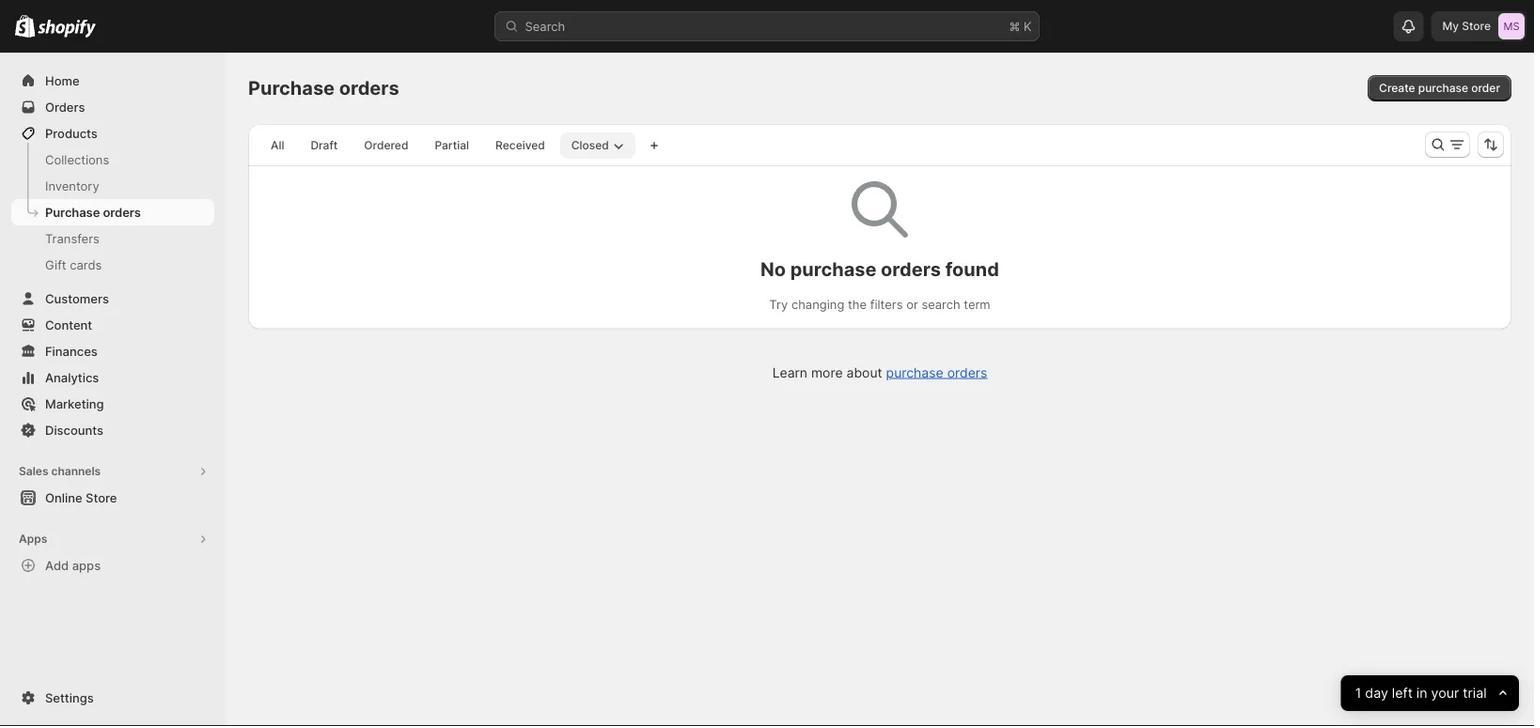 Task type: describe. For each thing, give the bounding box(es) containing it.
transfers
[[45, 231, 99, 246]]

2 vertical spatial purchase
[[886, 365, 944, 381]]

orders link
[[11, 94, 214, 120]]

the
[[848, 298, 867, 312]]

online store
[[45, 491, 117, 505]]

1 horizontal spatial purchase
[[248, 77, 335, 100]]

discounts link
[[11, 418, 214, 444]]

1 day left in your trial
[[1356, 686, 1488, 702]]

marketing link
[[11, 391, 214, 418]]

in
[[1417, 686, 1428, 702]]

products link
[[11, 120, 214, 147]]

my store image
[[1499, 13, 1525, 39]]

add apps
[[45, 559, 101, 573]]

apps
[[72, 559, 101, 573]]

your
[[1432, 686, 1460, 702]]

inventory
[[45, 179, 99, 193]]

collections
[[45, 152, 109, 167]]

tab list containing all
[[256, 132, 639, 159]]

create purchase order
[[1380, 81, 1501, 95]]

add apps button
[[11, 553, 214, 579]]

customers link
[[11, 286, 214, 312]]

settings link
[[11, 686, 214, 712]]

content link
[[11, 312, 214, 339]]

changing
[[792, 298, 845, 312]]

0 vertical spatial purchase orders
[[248, 77, 399, 100]]

sales channels
[[19, 465, 101, 479]]

purchase orders link
[[11, 199, 214, 226]]

gift cards
[[45, 258, 102, 272]]

0 horizontal spatial shopify image
[[15, 15, 35, 37]]

online store button
[[0, 485, 226, 512]]

gift
[[45, 258, 66, 272]]

partial link
[[424, 133, 481, 159]]

day
[[1366, 686, 1389, 702]]

finances link
[[11, 339, 214, 365]]

try changing the filters or search term
[[770, 298, 991, 312]]

apps
[[19, 533, 47, 546]]

inventory link
[[11, 173, 214, 199]]

learn
[[773, 365, 808, 381]]

marketing
[[45, 397, 104, 411]]

try
[[770, 298, 788, 312]]

content
[[45, 318, 92, 332]]

order
[[1472, 81, 1501, 95]]

all link
[[260, 133, 296, 159]]

ordered
[[364, 139, 409, 152]]

collections link
[[11, 147, 214, 173]]

sales
[[19, 465, 48, 479]]

create
[[1380, 81, 1416, 95]]

channels
[[51, 465, 101, 479]]

gift cards link
[[11, 252, 214, 278]]

closed button
[[560, 133, 636, 159]]



Task type: locate. For each thing, give the bounding box(es) containing it.
closed
[[572, 139, 609, 152]]

store right my on the right
[[1463, 19, 1492, 33]]

purchase orders inside purchase orders link
[[45, 205, 141, 220]]

settings
[[45, 691, 94, 706]]

filters
[[871, 298, 903, 312]]

no purchase orders found
[[761, 258, 1000, 281]]

draft
[[311, 139, 338, 152]]

analytics
[[45, 371, 99, 385]]

0 vertical spatial store
[[1463, 19, 1492, 33]]

empty search results image
[[852, 182, 908, 238]]

more
[[812, 365, 843, 381]]

left
[[1393, 686, 1414, 702]]

trial
[[1464, 686, 1488, 702]]

1 horizontal spatial shopify image
[[38, 19, 96, 38]]

tab list
[[256, 132, 639, 159]]

orders up ordered
[[339, 77, 399, 100]]

ordered link
[[353, 133, 420, 159]]

0 horizontal spatial purchase
[[45, 205, 100, 220]]

discounts
[[45, 423, 103, 438]]

analytics link
[[11, 365, 214, 391]]

add
[[45, 559, 69, 573]]

1 vertical spatial purchase orders
[[45, 205, 141, 220]]

search
[[525, 19, 565, 33]]

store for online store
[[86, 491, 117, 505]]

purchase for no
[[791, 258, 877, 281]]

cards
[[70, 258, 102, 272]]

store down sales channels button
[[86, 491, 117, 505]]

0 horizontal spatial purchase
[[791, 258, 877, 281]]

purchase up all
[[248, 77, 335, 100]]

orders
[[339, 77, 399, 100], [103, 205, 141, 220], [881, 258, 941, 281], [948, 365, 988, 381]]

home
[[45, 73, 80, 88]]

purchase up transfers
[[45, 205, 100, 220]]

1
[[1356, 686, 1362, 702]]

sales channels button
[[11, 459, 214, 485]]

online store link
[[11, 485, 214, 512]]

store
[[1463, 19, 1492, 33], [86, 491, 117, 505]]

0 horizontal spatial purchase orders
[[45, 205, 141, 220]]

online
[[45, 491, 82, 505]]

1 day left in your trial button
[[1342, 676, 1520, 712]]

or
[[907, 298, 919, 312]]

store inside button
[[86, 491, 117, 505]]

term
[[964, 298, 991, 312]]

products
[[45, 126, 98, 141]]

orders down the "term"
[[948, 365, 988, 381]]

purchase orders down the inventory link
[[45, 205, 141, 220]]

1 vertical spatial store
[[86, 491, 117, 505]]

0 vertical spatial purchase
[[248, 77, 335, 100]]

1 vertical spatial purchase
[[791, 258, 877, 281]]

purchase orders
[[248, 77, 399, 100], [45, 205, 141, 220]]

purchase
[[1419, 81, 1469, 95], [791, 258, 877, 281], [886, 365, 944, 381]]

k
[[1024, 19, 1032, 33]]

0 horizontal spatial store
[[86, 491, 117, 505]]

orders up or
[[881, 258, 941, 281]]

finances
[[45, 344, 98, 359]]

transfers link
[[11, 226, 214, 252]]

learn more about purchase orders
[[773, 365, 988, 381]]

no
[[761, 258, 786, 281]]

about
[[847, 365, 883, 381]]

my
[[1443, 19, 1460, 33]]

home link
[[11, 68, 214, 94]]

apps button
[[11, 527, 214, 553]]

search
[[922, 298, 961, 312]]

purchase up changing
[[791, 258, 877, 281]]

purchase orders link
[[886, 365, 988, 381]]

all
[[271, 139, 284, 152]]

found
[[946, 258, 1000, 281]]

orders
[[45, 100, 85, 114]]

purchase inside "link"
[[1419, 81, 1469, 95]]

1 horizontal spatial purchase orders
[[248, 77, 399, 100]]

shopify image
[[15, 15, 35, 37], [38, 19, 96, 38]]

1 horizontal spatial purchase
[[886, 365, 944, 381]]

purchase orders up draft on the top of page
[[248, 77, 399, 100]]

purchase
[[248, 77, 335, 100], [45, 205, 100, 220]]

received
[[496, 139, 545, 152]]

orders down the inventory link
[[103, 205, 141, 220]]

2 horizontal spatial purchase
[[1419, 81, 1469, 95]]

draft link
[[299, 133, 349, 159]]

partial
[[435, 139, 469, 152]]

received link
[[484, 133, 557, 159]]

customers
[[45, 292, 109, 306]]

purchase right about
[[886, 365, 944, 381]]

create purchase order link
[[1368, 75, 1512, 102]]

⌘
[[1010, 19, 1021, 33]]

store for my store
[[1463, 19, 1492, 33]]

⌘ k
[[1010, 19, 1032, 33]]

purchase left order
[[1419, 81, 1469, 95]]

purchase for create
[[1419, 81, 1469, 95]]

1 vertical spatial purchase
[[45, 205, 100, 220]]

1 horizontal spatial store
[[1463, 19, 1492, 33]]

0 vertical spatial purchase
[[1419, 81, 1469, 95]]

my store
[[1443, 19, 1492, 33]]



Task type: vqa. For each thing, say whether or not it's contained in the screenshot.
Purchase orders to the left
yes



